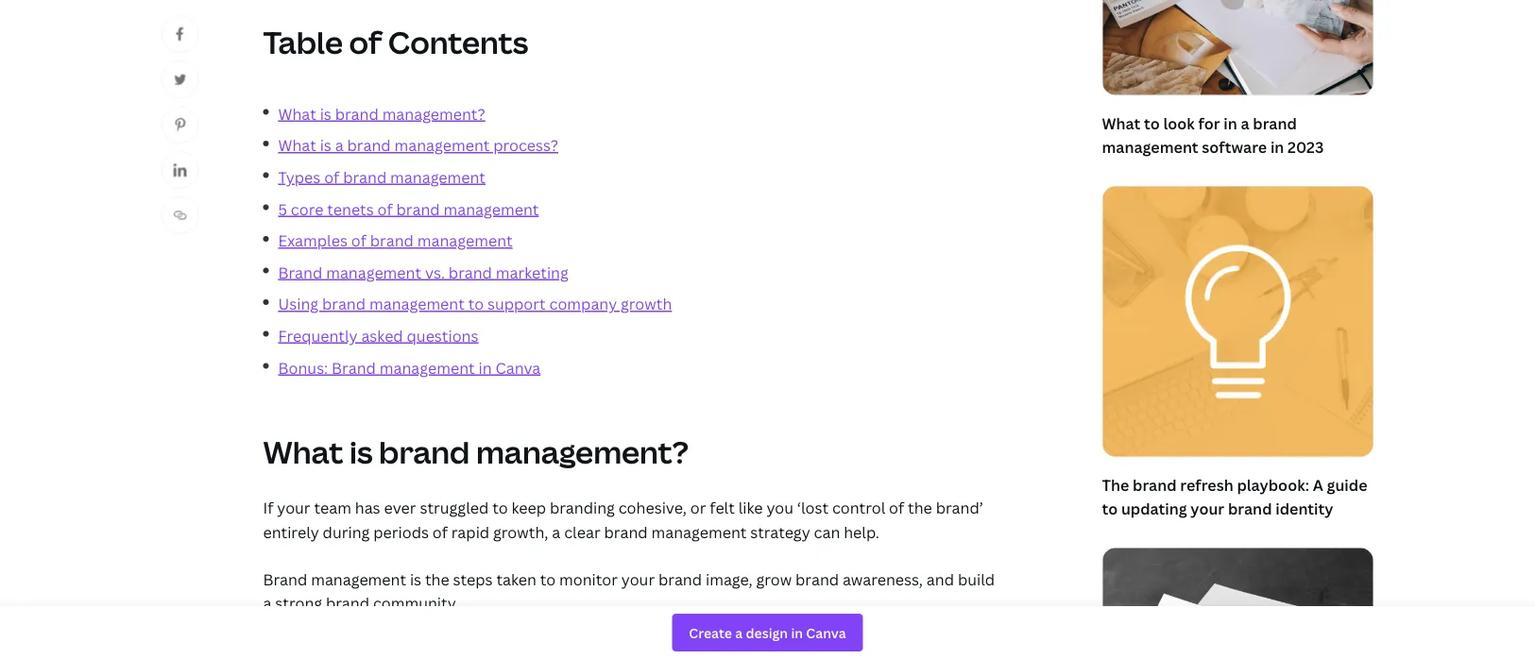 Task type: locate. For each thing, give the bounding box(es) containing it.
growth,
[[493, 522, 549, 543]]

management down questions
[[380, 357, 475, 378]]

table of contents
[[263, 22, 529, 63]]

1 horizontal spatial your
[[622, 569, 655, 590]]

brand up strong
[[263, 569, 307, 590]]

to for the brand refresh playbook: a guide to updating your brand identity
[[1102, 499, 1118, 519]]

a left strong
[[263, 594, 272, 614]]

taken
[[497, 569, 537, 590]]

clear
[[564, 522, 601, 543]]

management down during
[[311, 569, 406, 590]]

a inside if your team has ever struggled to keep branding cohesive, or felt like you 'lost control of the brand' entirely during periods of rapid growth, a clear brand management strategy can help.
[[552, 522, 561, 543]]

brand down what is brand management? link
[[347, 135, 391, 156]]

the
[[908, 498, 933, 519], [425, 569, 450, 590]]

brand for brand management is the steps taken to monitor your brand image, grow brand awareness, and build a strong brand community.
[[263, 569, 307, 590]]

a stack of business cards designed with canva image
[[1103, 549, 1374, 660]]

image,
[[706, 569, 753, 590]]

your down refresh
[[1191, 499, 1225, 519]]

brand up 2023
[[1253, 113, 1297, 133]]

1 vertical spatial the
[[425, 569, 450, 590]]

a up software
[[1241, 113, 1250, 133]]

the
[[1102, 475, 1130, 495]]

community.
[[373, 594, 459, 614]]

brand down playbook:
[[1229, 499, 1273, 519]]

what
[[278, 103, 316, 124], [1102, 113, 1141, 133], [278, 135, 316, 156], [263, 432, 343, 473]]

look
[[1164, 113, 1195, 133]]

management down look
[[1102, 137, 1199, 157]]

2 horizontal spatial your
[[1191, 499, 1225, 519]]

examples of brand management
[[278, 230, 513, 251]]

vs.
[[425, 262, 445, 283]]

what is a brand management process?
[[278, 135, 559, 156]]

management
[[395, 135, 490, 156], [1102, 137, 1199, 157], [390, 167, 486, 187], [444, 199, 539, 219], [417, 230, 513, 251], [326, 262, 422, 283], [369, 294, 465, 314], [380, 357, 475, 378], [652, 522, 747, 543], [311, 569, 406, 590]]

like
[[739, 498, 763, 519]]

your inside brand management is the steps taken to monitor your brand image, grow brand awareness, and build a strong brand community.
[[622, 569, 655, 590]]

in left canva
[[479, 357, 492, 378]]

in left 2023
[[1271, 137, 1285, 157]]

to left look
[[1145, 113, 1160, 133]]

a
[[1313, 475, 1324, 495]]

2 horizontal spatial in
[[1271, 137, 1285, 157]]

updating
[[1122, 499, 1188, 519]]

felt
[[710, 498, 735, 519]]

5
[[278, 199, 287, 219]]

control
[[833, 498, 886, 519]]

brand inside what to look for in a brand management software in 2023
[[1253, 113, 1297, 133]]

strong
[[275, 594, 322, 614]]

tenets
[[327, 199, 374, 219]]

1 vertical spatial brand
[[332, 357, 376, 378]]

2023
[[1288, 137, 1324, 157]]

management?
[[382, 103, 485, 124], [476, 432, 689, 473]]

1 horizontal spatial the
[[908, 498, 933, 519]]

to inside brand management is the steps taken to monitor your brand image, grow brand awareness, and build a strong brand community.
[[540, 569, 556, 590]]

a inside brand management is the steps taken to monitor your brand image, grow brand awareness, and build a strong brand community.
[[263, 594, 272, 614]]

is inside brand management is the steps taken to monitor your brand image, grow brand awareness, and build a strong brand community.
[[410, 569, 422, 590]]

brand
[[335, 103, 379, 124], [1253, 113, 1297, 133], [347, 135, 391, 156], [343, 167, 387, 187], [397, 199, 440, 219], [370, 230, 414, 251], [449, 262, 492, 283], [322, 294, 366, 314], [379, 432, 470, 473], [1133, 475, 1177, 495], [1229, 499, 1273, 519], [604, 522, 648, 543], [659, 569, 702, 590], [796, 569, 839, 590], [326, 594, 370, 614]]

marketing
[[496, 262, 569, 283]]

can
[[814, 522, 840, 543]]

1 vertical spatial in
[[1271, 137, 1285, 157]]

brand up using brand management to support company growth 'link'
[[449, 262, 492, 283]]

management? up branding
[[476, 432, 689, 473]]

your right monitor
[[622, 569, 655, 590]]

ever
[[384, 498, 416, 519]]

what is brand management? up what is a brand management process? link
[[278, 103, 485, 124]]

the left brand'
[[908, 498, 933, 519]]

grow
[[757, 569, 792, 590]]

frequently asked questions
[[278, 326, 479, 346]]

the up community.
[[425, 569, 450, 590]]

in right for
[[1224, 113, 1238, 133]]

software
[[1202, 137, 1267, 157]]

if
[[263, 498, 274, 519]]

management down brand management vs. brand marketing link
[[369, 294, 465, 314]]

2 vertical spatial in
[[479, 357, 492, 378]]

0 vertical spatial the
[[908, 498, 933, 519]]

brand for brand management vs. brand marketing
[[278, 262, 323, 283]]

a
[[1241, 113, 1250, 133], [335, 135, 344, 156], [552, 522, 561, 543], [263, 594, 272, 614]]

brand down "cohesive,"
[[604, 522, 648, 543]]

brand inside brand management is the steps taken to monitor your brand image, grow brand awareness, and build a strong brand community.
[[263, 569, 307, 590]]

the inside if your team has ever struggled to keep branding cohesive, or felt like you 'lost control of the brand' entirely during periods of rapid growth, a clear brand management strategy can help.
[[908, 498, 933, 519]]

0 horizontal spatial your
[[277, 498, 311, 519]]

to for if your team has ever struggled to keep branding cohesive, or felt like you 'lost control of the brand' entirely during periods of rapid growth, a clear brand management strategy can help.
[[493, 498, 508, 519]]

brand left "image,"
[[659, 569, 702, 590]]

table
[[263, 22, 343, 63]]

to left support
[[468, 294, 484, 314]]

to down the
[[1102, 499, 1118, 519]]

brand right grow on the bottom of the page
[[796, 569, 839, 590]]

is
[[320, 103, 332, 124], [320, 135, 332, 156], [350, 432, 373, 473], [410, 569, 422, 590]]

0 vertical spatial in
[[1224, 113, 1238, 133]]

or
[[691, 498, 706, 519]]

brand down frequently asked questions
[[332, 357, 376, 378]]

of right table
[[349, 22, 382, 63]]

management? up what is a brand management process?
[[382, 103, 485, 124]]

examples
[[278, 230, 348, 251]]

brand inside if your team has ever struggled to keep branding cohesive, or felt like you 'lost control of the brand' entirely during periods of rapid growth, a clear brand management strategy can help.
[[604, 522, 648, 543]]

to left the keep
[[493, 498, 508, 519]]

to inside if your team has ever struggled to keep branding cohesive, or felt like you 'lost control of the brand' entirely during periods of rapid growth, a clear brand management strategy can help.
[[493, 498, 508, 519]]

support
[[488, 294, 546, 314]]

your inside if your team has ever struggled to keep branding cohesive, or felt like you 'lost control of the brand' entirely during periods of rapid growth, a clear brand management strategy can help.
[[277, 498, 311, 519]]

if your team has ever struggled to keep branding cohesive, or felt like you 'lost control of the brand' entirely during periods of rapid growth, a clear brand management strategy can help.
[[263, 498, 984, 543]]

2 vertical spatial brand
[[263, 569, 307, 590]]

help.
[[844, 522, 880, 543]]

0 horizontal spatial in
[[479, 357, 492, 378]]

what to look for in a brand management software in 2023 link
[[1102, 0, 1375, 163]]

management up vs.
[[417, 230, 513, 251]]

to
[[1145, 113, 1160, 133], [468, 294, 484, 314], [493, 498, 508, 519], [1102, 499, 1118, 519], [540, 569, 556, 590]]

5 core tenets of brand management link
[[278, 199, 539, 219]]

brand down 5 core tenets of brand management link at the top
[[370, 230, 414, 251]]

frequently
[[278, 326, 358, 346]]

core
[[291, 199, 324, 219]]

to right taken
[[540, 569, 556, 590]]

of
[[349, 22, 382, 63], [324, 167, 340, 187], [378, 199, 393, 219], [351, 230, 367, 251], [889, 498, 905, 519], [433, 522, 448, 543]]

brand
[[278, 262, 323, 283], [332, 357, 376, 378], [263, 569, 307, 590]]

0 horizontal spatial the
[[425, 569, 450, 590]]

to inside the brand refresh playbook: a guide to updating your brand identity
[[1102, 499, 1118, 519]]

a left clear
[[552, 522, 561, 543]]

entirely
[[263, 522, 319, 543]]

in
[[1224, 113, 1238, 133], [1271, 137, 1285, 157], [479, 357, 492, 378]]

strategy
[[751, 522, 811, 543]]

brand up using
[[278, 262, 323, 283]]

what is brand management?
[[278, 103, 485, 124], [263, 432, 689, 473]]

your up entirely
[[277, 498, 311, 519]]

during
[[323, 522, 370, 543]]

contents
[[388, 22, 529, 63]]

growth
[[621, 294, 672, 314]]

rapid
[[452, 522, 490, 543]]

brand management vs. brand marketing
[[278, 262, 569, 283]]

questions
[[407, 326, 479, 346]]

identity
[[1276, 499, 1334, 519]]

the inside brand management is the steps taken to monitor your brand image, grow brand awareness, and build a strong brand community.
[[425, 569, 450, 590]]

your inside the brand refresh playbook: a guide to updating your brand identity
[[1191, 499, 1225, 519]]

your
[[277, 498, 311, 519], [1191, 499, 1225, 519], [622, 569, 655, 590]]

management down or at left
[[652, 522, 747, 543]]

0 vertical spatial brand
[[278, 262, 323, 283]]

what is brand management? up struggled
[[263, 432, 689, 473]]

the brand refresh playbook: a guide to updating your brand identity link
[[1102, 186, 1375, 525]]

company
[[550, 294, 617, 314]]



Task type: vqa. For each thing, say whether or not it's contained in the screenshot.
Design button
no



Task type: describe. For each thing, give the bounding box(es) containing it.
asked
[[361, 326, 403, 346]]

canva
[[496, 357, 541, 378]]

monitor
[[560, 569, 618, 590]]

for
[[1199, 113, 1221, 133]]

what to look for in a brand management software in 2023
[[1102, 113, 1324, 157]]

using brand management to support company growth link
[[278, 294, 672, 314]]

the brand refresh playbook: a guide to updating your brand identity
[[1102, 475, 1368, 519]]

brand up 'types of brand management'
[[335, 103, 379, 124]]

brand'
[[936, 498, 984, 519]]

brand management vs. brand marketing link
[[278, 262, 569, 283]]

refresh
[[1181, 475, 1234, 495]]

cohesive,
[[619, 498, 687, 519]]

1 vertical spatial what is brand management?
[[263, 432, 689, 473]]

struggled
[[420, 498, 489, 519]]

what is a brand management process? link
[[278, 135, 559, 156]]

a down what is brand management? link
[[335, 135, 344, 156]]

brand up examples of brand management link
[[397, 199, 440, 219]]

types
[[278, 167, 321, 187]]

brand up tenets
[[343, 167, 387, 187]]

bonus:
[[278, 357, 328, 378]]

keep
[[512, 498, 546, 519]]

management inside if your team has ever struggled to keep branding cohesive, or felt like you 'lost control of the brand' entirely during periods of rapid growth, a clear brand management strategy can help.
[[652, 522, 747, 543]]

of down 'types of brand management'
[[378, 199, 393, 219]]

management down examples of brand management link
[[326, 262, 422, 283]]

brand right strong
[[326, 594, 370, 614]]

a inside what to look for in a brand management software in 2023
[[1241, 113, 1250, 133]]

to for brand management is the steps taken to monitor your brand image, grow brand awareness, and build a strong brand community.
[[540, 569, 556, 590]]

0 vertical spatial what is brand management?
[[278, 103, 485, 124]]

bonus: brand management in canva link
[[278, 357, 541, 378]]

management inside what to look for in a brand management software in 2023
[[1102, 137, 1199, 157]]

types of brand management
[[278, 167, 486, 187]]

branding
[[550, 498, 615, 519]]

types of brand management link
[[278, 167, 486, 187]]

awareness,
[[843, 569, 923, 590]]

your for brand management is the steps taken to monitor your brand image, grow brand awareness, and build a strong brand community.
[[622, 569, 655, 590]]

brand management is the steps taken to monitor your brand image, grow brand awareness, and build a strong brand community.
[[263, 569, 995, 614]]

periods
[[374, 522, 429, 543]]

of down struggled
[[433, 522, 448, 543]]

steps
[[453, 569, 493, 590]]

management up 'types of brand management'
[[395, 135, 490, 156]]

process?
[[494, 135, 559, 156]]

using brand management to support company growth
[[278, 294, 672, 314]]

management inside brand management is the steps taken to monitor your brand image, grow brand awareness, and build a strong brand community.
[[311, 569, 406, 590]]

build
[[958, 569, 995, 590]]

guide
[[1327, 475, 1368, 495]]

of right types
[[324, 167, 340, 187]]

1 vertical spatial management?
[[476, 432, 689, 473]]

what inside what to look for in a brand management software in 2023
[[1102, 113, 1141, 133]]

playbook:
[[1237, 475, 1310, 495]]

brand up updating
[[1133, 475, 1177, 495]]

your for the brand refresh playbook: a guide to updating your brand identity
[[1191, 499, 1225, 519]]

team
[[314, 498, 351, 519]]

'lost
[[797, 498, 829, 519]]

using
[[278, 294, 319, 314]]

of down tenets
[[351, 230, 367, 251]]

examples of brand management link
[[278, 230, 513, 251]]

management down what is a brand management process?
[[390, 167, 486, 187]]

and
[[927, 569, 955, 590]]

5 core tenets of brand management
[[278, 199, 539, 219]]

brand up ever
[[379, 432, 470, 473]]

what is brand management? link
[[278, 103, 485, 124]]

0 vertical spatial management?
[[382, 103, 485, 124]]

you
[[767, 498, 794, 519]]

has
[[355, 498, 380, 519]]

of right the control
[[889, 498, 905, 519]]

frequently asked questions link
[[278, 326, 479, 346]]

brand up the frequently
[[322, 294, 366, 314]]

1 horizontal spatial in
[[1224, 113, 1238, 133]]

management down process?
[[444, 199, 539, 219]]

bonus: brand management in canva
[[278, 357, 541, 378]]

to inside what to look for in a brand management software in 2023
[[1145, 113, 1160, 133]]



